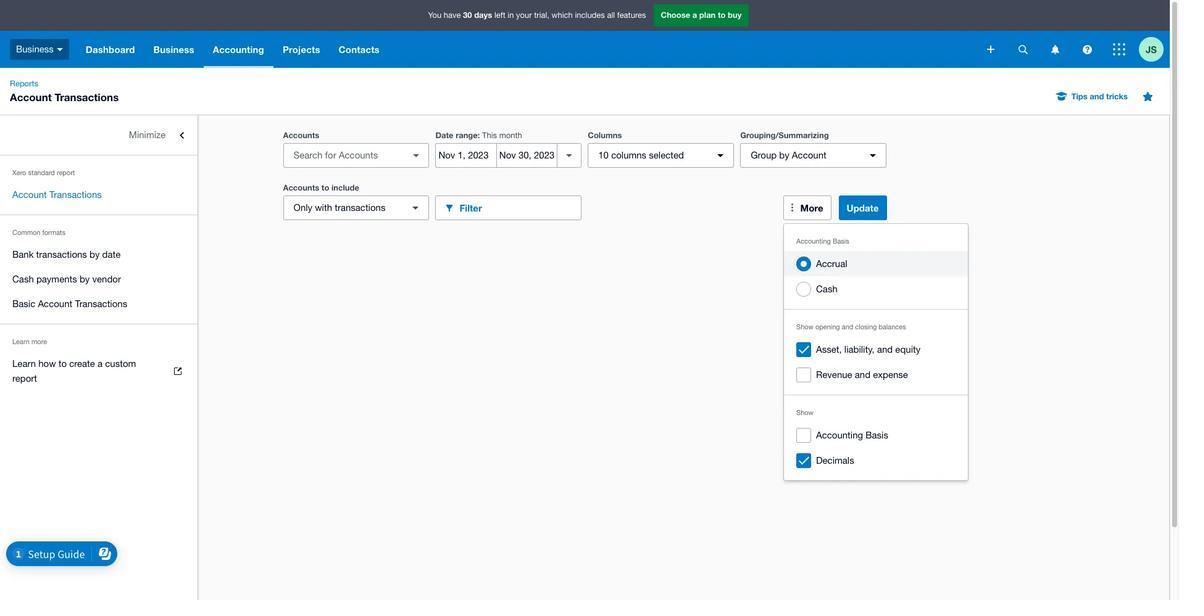 Task type: locate. For each thing, give the bounding box(es) containing it.
1 vertical spatial to
[[322, 183, 329, 193]]

cash for cash payments by vendor
[[12, 274, 34, 285]]

to left include
[[322, 183, 329, 193]]

banner
[[0, 0, 1170, 68]]

accounts to include
[[283, 183, 359, 193]]

report
[[57, 169, 75, 177], [12, 374, 37, 384]]

10 columns selected
[[599, 150, 684, 161]]

js
[[1146, 44, 1157, 55]]

0 horizontal spatial business
[[16, 44, 54, 54]]

learn down learn more
[[12, 359, 36, 369]]

navigation
[[76, 31, 979, 68]]

group
[[784, 224, 968, 481]]

Select start date field
[[436, 144, 496, 167]]

a inside learn how to create a custom report
[[98, 359, 103, 369]]

cash payments by vendor
[[12, 274, 121, 285]]

and left equity at the bottom of page
[[877, 345, 893, 355]]

0 vertical spatial transactions
[[335, 203, 386, 213]]

1 vertical spatial accounting basis
[[816, 430, 889, 441]]

a left plan
[[693, 10, 697, 20]]

asset,
[[816, 345, 842, 355]]

1 vertical spatial report
[[12, 374, 37, 384]]

bank transactions by date
[[12, 249, 121, 260]]

0 vertical spatial to
[[718, 10, 726, 20]]

0 horizontal spatial to
[[58, 359, 67, 369]]

0 vertical spatial by
[[780, 150, 790, 161]]

group by account
[[751, 150, 827, 161]]

1 vertical spatial transactions
[[49, 190, 102, 200]]

standard
[[28, 169, 55, 177]]

2 horizontal spatial to
[[718, 10, 726, 20]]

bank
[[12, 249, 34, 260]]

basis up "decimals" 'button'
[[866, 430, 889, 441]]

tips
[[1072, 91, 1088, 101]]

update
[[847, 203, 879, 214]]

1 horizontal spatial to
[[322, 183, 329, 193]]

2 vertical spatial to
[[58, 359, 67, 369]]

transactions down cash payments by vendor link
[[75, 299, 127, 309]]

1 horizontal spatial business
[[153, 44, 194, 55]]

transactions down 'xero standard report'
[[49, 190, 102, 200]]

1 learn from the top
[[12, 338, 30, 346]]

include
[[332, 183, 359, 193]]

svg image inside business popup button
[[57, 48, 63, 51]]

days
[[474, 10, 492, 20]]

accrual
[[816, 259, 848, 269]]

decimals
[[816, 456, 854, 466]]

0 vertical spatial transactions
[[55, 91, 119, 104]]

by left date at the top left of the page
[[90, 249, 100, 260]]

transactions for basic account transactions
[[75, 299, 127, 309]]

Search for Accounts text field
[[284, 144, 407, 167]]

0 vertical spatial accounts
[[283, 130, 319, 140]]

0 vertical spatial basis
[[833, 238, 850, 245]]

cash inside button
[[816, 284, 838, 295]]

accounts for accounts
[[283, 130, 319, 140]]

learn left more
[[12, 338, 30, 346]]

learn inside learn how to create a custom report
[[12, 359, 36, 369]]

1 vertical spatial learn
[[12, 359, 36, 369]]

accounting basis
[[797, 238, 850, 245], [816, 430, 889, 441]]

expense
[[873, 370, 908, 380]]

business
[[16, 44, 54, 54], [153, 44, 194, 55]]

balances
[[879, 324, 906, 331]]

1 vertical spatial show
[[797, 409, 814, 417]]

only with transactions
[[294, 203, 386, 213]]

1 horizontal spatial cash
[[816, 284, 838, 295]]

account inside reports account transactions
[[10, 91, 52, 104]]

2 vertical spatial accounting
[[816, 430, 863, 441]]

show for show
[[797, 409, 814, 417]]

and down liability,
[[855, 370, 871, 380]]

learn more
[[12, 338, 47, 346]]

account down xero
[[12, 190, 47, 200]]

cash down bank at the left of page
[[12, 274, 34, 285]]

to left buy
[[718, 10, 726, 20]]

this
[[482, 131, 497, 140]]

by inside 'popup button'
[[780, 150, 790, 161]]

trial,
[[534, 11, 550, 20]]

choose a plan to buy
[[661, 10, 742, 20]]

navigation containing dashboard
[[76, 31, 979, 68]]

common formats
[[12, 229, 65, 237]]

learn how to create a custom report link
[[0, 352, 198, 392]]

cash
[[12, 274, 34, 285], [816, 284, 838, 295]]

account down grouping/summarizing
[[792, 150, 827, 161]]

2 vertical spatial by
[[80, 274, 90, 285]]

1 vertical spatial basis
[[866, 430, 889, 441]]

0 vertical spatial report
[[57, 169, 75, 177]]

tips and tricks
[[1072, 91, 1128, 101]]

account down reports link
[[10, 91, 52, 104]]

show opening and closing balances
[[797, 324, 906, 331]]

accounting inside "accounting basis" "button"
[[816, 430, 863, 441]]

accounting basis up the decimals
[[816, 430, 889, 441]]

svg image
[[1113, 43, 1126, 56], [1019, 45, 1028, 54], [1051, 45, 1059, 54], [1083, 45, 1092, 54], [987, 46, 995, 53], [57, 48, 63, 51]]

with
[[315, 203, 332, 213]]

only with transactions button
[[283, 196, 429, 220]]

1 horizontal spatial basis
[[866, 430, 889, 441]]

transactions down include
[[335, 203, 386, 213]]

0 vertical spatial a
[[693, 10, 697, 20]]

by
[[780, 150, 790, 161], [90, 249, 100, 260], [80, 274, 90, 285]]

0 horizontal spatial transactions
[[36, 249, 87, 260]]

0 horizontal spatial a
[[98, 359, 103, 369]]

transactions up minimize button
[[55, 91, 119, 104]]

show
[[797, 324, 814, 331], [797, 409, 814, 417]]

1 vertical spatial by
[[90, 249, 100, 260]]

reports
[[10, 79, 38, 88]]

you have 30 days left in your trial, which includes all features
[[428, 10, 646, 20]]

accounts
[[283, 130, 319, 140], [283, 183, 319, 193]]

None field
[[283, 143, 429, 168]]

Select end date field
[[497, 144, 557, 167]]

1 vertical spatial transactions
[[36, 249, 87, 260]]

0 horizontal spatial report
[[12, 374, 37, 384]]

2 show from the top
[[797, 409, 814, 417]]

asset, liability, and equity
[[816, 345, 921, 355]]

report inside learn how to create a custom report
[[12, 374, 37, 384]]

learn
[[12, 338, 30, 346], [12, 359, 36, 369]]

1 accounts from the top
[[283, 130, 319, 140]]

js button
[[1139, 31, 1170, 68]]

to
[[718, 10, 726, 20], [322, 183, 329, 193], [58, 359, 67, 369]]

0 vertical spatial accounting
[[213, 44, 264, 55]]

selected
[[649, 150, 684, 161]]

0 vertical spatial accounting basis
[[797, 238, 850, 245]]

by down grouping/summarizing
[[780, 150, 790, 161]]

1 vertical spatial accounts
[[283, 183, 319, 193]]

basis up accrual
[[833, 238, 850, 245]]

1 show from the top
[[797, 324, 814, 331]]

accounting basis up accrual
[[797, 238, 850, 245]]

cash down accrual
[[816, 284, 838, 295]]

transactions inside reports account transactions
[[55, 91, 119, 104]]

accounting
[[213, 44, 264, 55], [797, 238, 831, 245], [816, 430, 863, 441]]

accounts up 'search for accounts' text field
[[283, 130, 319, 140]]

2 vertical spatial transactions
[[75, 299, 127, 309]]

2 accounts from the top
[[283, 183, 319, 193]]

equity
[[896, 345, 921, 355]]

left
[[495, 11, 506, 20]]

2 learn from the top
[[12, 359, 36, 369]]

includes
[[575, 11, 605, 20]]

transactions inside popup button
[[335, 203, 386, 213]]

closing
[[856, 324, 877, 331]]

report down learn more
[[12, 374, 37, 384]]

0 horizontal spatial cash
[[12, 274, 34, 285]]

0 vertical spatial show
[[797, 324, 814, 331]]

accounts up only
[[283, 183, 319, 193]]

to right how
[[58, 359, 67, 369]]

open image
[[404, 143, 429, 168]]

learn for learn how to create a custom report
[[12, 359, 36, 369]]

filter button
[[436, 196, 582, 220]]

transactions down formats
[[36, 249, 87, 260]]

minimize
[[129, 130, 166, 140]]

custom
[[105, 359, 136, 369]]

which
[[552, 11, 573, 20]]

features
[[617, 11, 646, 20]]

1 horizontal spatial a
[[693, 10, 697, 20]]

business button
[[144, 31, 204, 68]]

have
[[444, 11, 461, 20]]

1 horizontal spatial transactions
[[335, 203, 386, 213]]

a right create
[[98, 359, 103, 369]]

1 vertical spatial a
[[98, 359, 103, 369]]

by left vendor
[[80, 274, 90, 285]]

accounts for accounts to include
[[283, 183, 319, 193]]

0 vertical spatial learn
[[12, 338, 30, 346]]

list box
[[784, 224, 968, 481]]

transactions
[[55, 91, 119, 104], [49, 190, 102, 200], [75, 299, 127, 309]]

report up account transactions
[[57, 169, 75, 177]]



Task type: vqa. For each thing, say whether or not it's contained in the screenshot.
'Bk' popup button
no



Task type: describe. For each thing, give the bounding box(es) containing it.
and inside button
[[877, 345, 893, 355]]

accounting basis inside "button"
[[816, 430, 889, 441]]

date
[[436, 130, 454, 140]]

common
[[12, 229, 40, 237]]

accounting button
[[204, 31, 274, 68]]

to inside learn how to create a custom report
[[58, 359, 67, 369]]

minimize button
[[0, 123, 198, 148]]

tricks
[[1107, 91, 1128, 101]]

liability,
[[845, 345, 875, 355]]

cash payments by vendor link
[[0, 267, 198, 292]]

and right tips on the right top of page
[[1090, 91, 1104, 101]]

range
[[456, 130, 478, 140]]

revenue and expense
[[816, 370, 908, 380]]

business inside business dropdown button
[[153, 44, 194, 55]]

in
[[508, 11, 514, 20]]

plan
[[700, 10, 716, 20]]

opening
[[816, 324, 840, 331]]

filter
[[460, 202, 482, 213]]

business inside business popup button
[[16, 44, 54, 54]]

account transactions
[[12, 190, 102, 200]]

all
[[607, 11, 615, 20]]

list box containing accrual
[[784, 224, 968, 481]]

learn for learn more
[[12, 338, 30, 346]]

banner containing js
[[0, 0, 1170, 68]]

revenue and expense button
[[784, 362, 968, 388]]

basic
[[12, 299, 35, 309]]

group
[[751, 150, 777, 161]]

contacts button
[[330, 31, 389, 68]]

:
[[478, 130, 480, 140]]

list of convenience dates image
[[557, 143, 582, 168]]

transactions for reports account transactions
[[55, 91, 119, 104]]

tips and tricks button
[[1050, 86, 1136, 106]]

basic account transactions
[[12, 299, 127, 309]]

dashboard
[[86, 44, 135, 55]]

by for vendor
[[80, 274, 90, 285]]

reports account transactions
[[10, 79, 119, 104]]

revenue
[[816, 370, 853, 380]]

you
[[428, 11, 442, 20]]

xero standard report
[[12, 169, 75, 177]]

and left closing
[[842, 324, 854, 331]]

cash for cash
[[816, 284, 838, 295]]

choose
[[661, 10, 691, 20]]

30
[[463, 10, 472, 20]]

learn how to create a custom report
[[12, 359, 136, 384]]

only
[[294, 203, 313, 213]]

accounting inside accounting popup button
[[213, 44, 264, 55]]

vendor
[[92, 274, 121, 285]]

show for show opening and closing balances
[[797, 324, 814, 331]]

asset, liability, and equity button
[[784, 337, 968, 362]]

create
[[69, 359, 95, 369]]

1 vertical spatial accounting
[[797, 238, 831, 245]]

bank transactions by date link
[[0, 243, 198, 267]]

your
[[516, 11, 532, 20]]

xero
[[12, 169, 26, 177]]

group containing accrual
[[784, 224, 968, 481]]

account inside 'popup button'
[[792, 150, 827, 161]]

business button
[[0, 31, 76, 68]]

navigation inside banner
[[76, 31, 979, 68]]

a inside banner
[[693, 10, 697, 20]]

decimals button
[[784, 448, 968, 474]]

more button
[[783, 196, 832, 220]]

dashboard link
[[76, 31, 144, 68]]

accounting basis button
[[784, 423, 968, 448]]

grouping/summarizing
[[741, 130, 829, 140]]

basic account transactions link
[[0, 292, 198, 317]]

date
[[102, 249, 121, 260]]

group by account button
[[741, 143, 887, 168]]

reports link
[[5, 78, 43, 90]]

account down payments
[[38, 299, 72, 309]]

to inside banner
[[718, 10, 726, 20]]

date range : this month
[[436, 130, 522, 140]]

formats
[[42, 229, 65, 237]]

month
[[499, 131, 522, 140]]

more
[[801, 203, 824, 214]]

cash button
[[784, 277, 968, 302]]

1 horizontal spatial report
[[57, 169, 75, 177]]

accrual button
[[784, 251, 968, 277]]

remove from favorites image
[[1136, 84, 1160, 109]]

0 horizontal spatial basis
[[833, 238, 850, 245]]

projects button
[[274, 31, 330, 68]]

more
[[31, 338, 47, 346]]

buy
[[728, 10, 742, 20]]

update button
[[839, 196, 887, 220]]

projects
[[283, 44, 320, 55]]

columns
[[611, 150, 647, 161]]

10
[[599, 150, 609, 161]]

by for date
[[90, 249, 100, 260]]

how
[[38, 359, 56, 369]]

columns
[[588, 130, 622, 140]]

basis inside "button"
[[866, 430, 889, 441]]

payments
[[36, 274, 77, 285]]

contacts
[[339, 44, 380, 55]]



